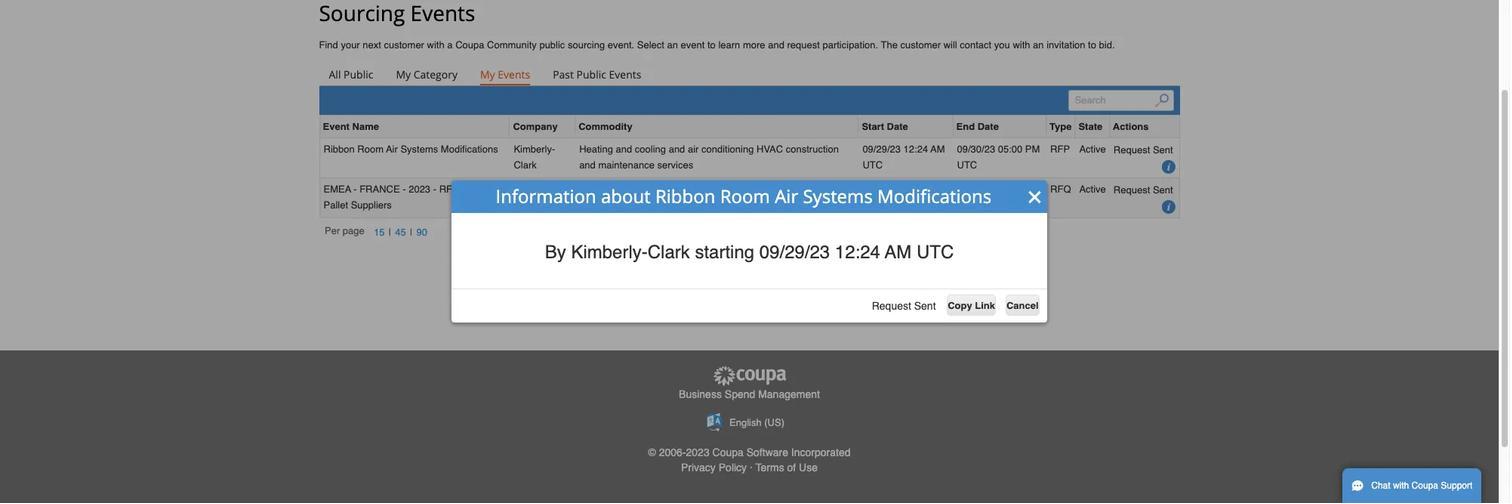 Task type: describe. For each thing, give the bounding box(es) containing it.
event name button
[[323, 119, 379, 135]]

past
[[553, 67, 574, 82]]

©
[[648, 446, 656, 458]]

type
[[1050, 121, 1072, 132]]

2 an from the left
[[1033, 39, 1044, 51]]

information about ribbon room air systems modifications
[[496, 184, 992, 209]]

09/29/23 inside 09/29/23 12:24 am utc
[[863, 144, 901, 155]]

systems inside information about ribbon room air systems modifications dialog
[[803, 184, 873, 209]]

start date
[[862, 121, 908, 132]]

sent for rfq
[[1153, 184, 1173, 195]]

12:24 inside 09/29/23 12:24 am utc
[[904, 144, 928, 155]]

modifications inside dialog
[[878, 184, 992, 209]]

state button
[[1079, 119, 1103, 135]]

am inside 09/29/23 12:24 am utc
[[931, 144, 945, 155]]

emea
[[324, 184, 351, 195]]

request sent for rfp
[[1114, 144, 1173, 155]]

pallet
[[324, 200, 348, 211]]

invitation
[[1047, 39, 1086, 51]]

your
[[341, 39, 360, 51]]

conditioning
[[702, 144, 754, 155]]

start date button
[[862, 119, 908, 135]]

my events link
[[471, 64, 540, 86]]

more
[[743, 39, 766, 51]]

rfp
[[1051, 144, 1070, 155]]

use
[[799, 461, 818, 473]]

0 horizontal spatial coupa
[[456, 39, 484, 51]]

privacy policy link
[[681, 461, 747, 473]]

all
[[329, 67, 341, 82]]

09/29/23 12:24 am utc
[[863, 144, 945, 171]]

request inside information about ribbon room air systems modifications dialog
[[872, 300, 911, 312]]

my events
[[480, 67, 530, 82]]

find your next customer with a coupa community public sourcing event. select an event to learn more and request participation. the customer will contact you with an invitation to bid.
[[319, 39, 1115, 51]]

chat
[[1372, 480, 1391, 491]]

2 to from the left
[[1088, 39, 1097, 51]]

2 customer from the left
[[901, 39, 941, 51]]

participation.
[[823, 39, 879, 51]]

event
[[681, 39, 705, 51]]

1 horizontal spatial 2023
[[686, 446, 710, 458]]

policy
[[719, 461, 747, 473]]

15 | 45 | 90
[[374, 227, 428, 238]]

actions
[[1113, 121, 1149, 132]]

per
[[325, 225, 340, 236]]

white
[[468, 184, 493, 195]]

ribbon room air systems modifications
[[324, 144, 498, 155]]

business
[[679, 388, 722, 401]]

commodity
[[579, 121, 633, 132]]

request for rfq
[[1114, 184, 1150, 195]]

next
[[363, 39, 381, 51]]

heating
[[579, 144, 613, 155]]

© 2006-2023 coupa software incorporated
[[648, 446, 851, 458]]

category
[[414, 67, 458, 82]]

privacy policy
[[681, 461, 747, 473]]

utc inside information about ribbon room air systems modifications dialog
[[917, 242, 954, 263]]

my category link
[[386, 64, 467, 86]]

room inside dialog
[[720, 184, 770, 209]]

ribbon inside dialog
[[656, 184, 716, 209]]

clark inside information about ribbon room air systems modifications dialog
[[648, 242, 690, 263]]

pallets
[[579, 184, 609, 195]]

information
[[496, 184, 596, 209]]

event name
[[323, 121, 379, 132]]

company button
[[513, 119, 558, 135]]

Search text field
[[1068, 90, 1174, 111]]

chat with coupa support button
[[1343, 468, 1482, 503]]

1 | from the left
[[389, 227, 391, 238]]

terms of use link
[[756, 461, 818, 473]]

utc for 09/28/23 01:15 pm utc
[[863, 200, 883, 211]]

sent inside information about ribbon room air systems modifications dialog
[[914, 300, 936, 312]]

select
[[637, 39, 665, 51]]

0 vertical spatial systems
[[401, 144, 438, 155]]

05:00 for 10/16/23
[[998, 184, 1023, 195]]

company
[[513, 121, 558, 132]]

close image
[[1028, 190, 1043, 205]]

(us)
[[765, 417, 785, 428]]

pm for 09/28/23 01:15 pm utc
[[931, 184, 946, 195]]

contact
[[960, 39, 992, 51]]

english
[[730, 417, 762, 428]]

09/28/23
[[863, 184, 901, 195]]

all public link
[[319, 64, 383, 86]]

english (us)
[[730, 417, 785, 428]]

request sent for rfq
[[1114, 184, 1173, 195]]

09/29/23 inside information about ribbon room air systems modifications dialog
[[760, 242, 830, 263]]

and right more
[[768, 39, 785, 51]]

start
[[862, 121, 884, 132]]

09/28/23 01:15 pm utc
[[863, 184, 946, 211]]

software
[[747, 446, 788, 458]]

request sent inside information about ribbon room air systems modifications dialog
[[872, 300, 936, 312]]

air
[[688, 144, 699, 155]]

15 button
[[370, 224, 389, 240]]

type button
[[1050, 119, 1072, 135]]

active for rfq
[[1080, 184, 1106, 195]]

my for my events
[[480, 67, 495, 82]]

1 to from the left
[[708, 39, 716, 51]]

pm for 09/30/23 05:00 pm utc
[[1026, 144, 1040, 155]]

air inside dialog
[[775, 184, 798, 209]]

rfq
[[1051, 184, 1071, 195]]

45
[[395, 227, 406, 238]]

09/30/23
[[957, 144, 996, 155]]

coupa supplier portal image
[[712, 366, 787, 387]]

public for all
[[344, 67, 373, 82]]

starting
[[695, 242, 755, 263]]

1 an from the left
[[667, 39, 678, 51]]

the
[[881, 39, 898, 51]]

past public events link
[[543, 64, 651, 86]]



Task type: vqa. For each thing, say whether or not it's contained in the screenshot.
(ehs)
no



Task type: locate. For each thing, give the bounding box(es) containing it.
suppliers
[[351, 200, 392, 211]]

2 | from the left
[[410, 227, 413, 238]]

0 horizontal spatial |
[[389, 227, 391, 238]]

with left a
[[427, 39, 445, 51]]

0 vertical spatial active
[[1080, 144, 1106, 155]]

1 vertical spatial systems
[[803, 184, 873, 209]]

2 events from the left
[[609, 67, 642, 82]]

navigation
[[325, 224, 431, 241]]

information about ribbon room air systems modifications dialog
[[452, 180, 1048, 323]]

90 button
[[413, 224, 431, 240]]

0 vertical spatial request
[[1114, 144, 1150, 155]]

1 vertical spatial coupa
[[713, 446, 744, 458]]

1 horizontal spatial modifications
[[878, 184, 992, 209]]

1 vertical spatial clark
[[514, 200, 537, 211]]

search image
[[1156, 94, 1169, 107]]

copy
[[948, 300, 973, 311]]

- right 'emea'
[[354, 184, 357, 195]]

0 vertical spatial 09/29/23
[[863, 144, 901, 155]]

customer left will
[[901, 39, 941, 51]]

construction
[[786, 144, 839, 155]]

1 horizontal spatial coupa
[[713, 446, 744, 458]]

request
[[787, 39, 820, 51]]

end
[[957, 121, 975, 132]]

09/30/23 05:00 pm utc
[[957, 144, 1040, 171]]

0 horizontal spatial 09/29/23
[[760, 242, 830, 263]]

4 - from the left
[[462, 184, 465, 195]]

kimberly- for ribbon room air systems modifications
[[514, 144, 555, 155]]

events inside past public events link
[[609, 67, 642, 82]]

systems
[[401, 144, 438, 155], [803, 184, 873, 209]]

1 vertical spatial request sent
[[1114, 184, 1173, 195]]

am down 09/28/23 01:15 pm utc
[[885, 242, 912, 263]]

1 vertical spatial room
[[720, 184, 770, 209]]

1 vertical spatial sent
[[1153, 184, 1173, 195]]

events down community
[[498, 67, 530, 82]]

find
[[319, 39, 338, 51]]

12:24
[[904, 144, 928, 155], [835, 242, 881, 263]]

1 customer from the left
[[384, 39, 424, 51]]

systems down construction
[[803, 184, 873, 209]]

10/16/23
[[957, 184, 996, 195]]

kimberly- right white
[[514, 184, 555, 195]]

business spend management
[[679, 388, 820, 401]]

1 vertical spatial kimberly- clark
[[514, 184, 555, 211]]

cancel button
[[1006, 295, 1040, 316]]

my down community
[[480, 67, 495, 82]]

modifications down 09/29/23 12:24 am utc
[[878, 184, 992, 209]]

date right start
[[887, 121, 908, 132]]

1 events from the left
[[498, 67, 530, 82]]

navigation containing per page
[[325, 224, 431, 241]]

1 vertical spatial air
[[775, 184, 798, 209]]

tab list
[[319, 64, 1180, 86]]

customer
[[384, 39, 424, 51], [901, 39, 941, 51]]

pm inside '10/16/23 05:00 pm utc'
[[1026, 184, 1040, 195]]

1 vertical spatial ribbon
[[656, 184, 716, 209]]

end date
[[957, 121, 999, 132]]

1 vertical spatial request
[[1114, 184, 1150, 195]]

an left event
[[667, 39, 678, 51]]

- right rfx
[[462, 184, 465, 195]]

1 vertical spatial active
[[1080, 184, 1106, 195]]

my for my category
[[396, 67, 411, 82]]

public inside past public events link
[[577, 67, 606, 82]]

event
[[323, 121, 350, 132]]

terms of use
[[756, 461, 818, 473]]

2 vertical spatial sent
[[914, 300, 936, 312]]

with
[[427, 39, 445, 51], [1013, 39, 1031, 51], [1393, 480, 1410, 491]]

0 vertical spatial kimberly-
[[514, 144, 555, 155]]

12:24 down 09/28/23
[[835, 242, 881, 263]]

utc down 10/16/23
[[957, 200, 977, 211]]

coupa right a
[[456, 39, 484, 51]]

utc inside 09/29/23 12:24 am utc
[[863, 159, 883, 171]]

2 date from the left
[[978, 121, 999, 132]]

a
[[447, 39, 453, 51]]

1 vertical spatial 05:00
[[998, 184, 1023, 195]]

45 button
[[391, 224, 410, 240]]

05:00 inside '10/16/23 05:00 pm utc'
[[998, 184, 1023, 195]]

kimberly- down company button
[[514, 144, 555, 155]]

events inside my events link
[[498, 67, 530, 82]]

2 vertical spatial kimberly-
[[571, 242, 648, 263]]

pm left rfq
[[1026, 184, 1040, 195]]

request for rfp
[[1114, 144, 1150, 155]]

1 horizontal spatial air
[[775, 184, 798, 209]]

with right the chat at the bottom
[[1393, 480, 1410, 491]]

france
[[360, 184, 400, 195]]

end date button
[[957, 119, 999, 135]]

heating and cooling and air conditioning hvac construction and maintenance services
[[579, 144, 839, 171]]

terms
[[756, 461, 784, 473]]

kimberly- right by
[[571, 242, 648, 263]]

air up france
[[386, 144, 398, 155]]

1 - from the left
[[354, 184, 357, 195]]

request sent
[[1114, 144, 1173, 155], [1114, 184, 1173, 195], [872, 300, 936, 312]]

coupa inside button
[[1412, 480, 1439, 491]]

12:24 down start date button
[[904, 144, 928, 155]]

pm inside 09/28/23 01:15 pm utc
[[931, 184, 946, 195]]

by
[[545, 242, 566, 263]]

1 kimberly- clark from the top
[[514, 144, 555, 171]]

date for start date
[[887, 121, 908, 132]]

12:24 inside information about ribbon room air systems modifications dialog
[[835, 242, 881, 263]]

support
[[1441, 480, 1473, 491]]

pm inside 09/30/23 05:00 pm utc
[[1026, 144, 1040, 155]]

0 vertical spatial 12:24
[[904, 144, 928, 155]]

0 vertical spatial room
[[357, 144, 384, 155]]

0 horizontal spatial 2023
[[409, 184, 431, 195]]

state
[[1079, 121, 1103, 132]]

date right end
[[978, 121, 999, 132]]

| right 45
[[410, 227, 413, 238]]

|
[[389, 227, 391, 238], [410, 227, 413, 238]]

| left 45
[[389, 227, 391, 238]]

rfx
[[439, 184, 459, 195]]

utc down 09/30/23
[[957, 159, 977, 171]]

1 public from the left
[[344, 67, 373, 82]]

1 vertical spatial 09/29/23
[[760, 242, 830, 263]]

kimberly- clark down company button
[[514, 144, 555, 171]]

2 - from the left
[[403, 184, 406, 195]]

1 vertical spatial kimberly-
[[514, 184, 555, 195]]

public inside all public link
[[344, 67, 373, 82]]

0 vertical spatial sent
[[1153, 144, 1173, 155]]

to left learn
[[708, 39, 716, 51]]

community
[[487, 39, 537, 51]]

1 active from the top
[[1080, 144, 1106, 155]]

2 vertical spatial coupa
[[1412, 480, 1439, 491]]

clark for ribbon room air systems modifications
[[514, 159, 537, 171]]

with inside button
[[1393, 480, 1410, 491]]

10/16/23 05:00 pm utc
[[957, 184, 1040, 211]]

2006-
[[659, 446, 686, 458]]

1 my from the left
[[396, 67, 411, 82]]

and up services
[[669, 144, 685, 155]]

sourcing
[[568, 39, 605, 51]]

coupa left support
[[1412, 480, 1439, 491]]

utc up 09/28/23
[[863, 159, 883, 171]]

public for past
[[577, 67, 606, 82]]

1 vertical spatial am
[[885, 242, 912, 263]]

2023 left rfx
[[409, 184, 431, 195]]

clark for emea - france - 2023 - rfx - white pallet suppliers
[[514, 200, 537, 211]]

2 horizontal spatial with
[[1393, 480, 1410, 491]]

ribbon down services
[[656, 184, 716, 209]]

0 vertical spatial 2023
[[409, 184, 431, 195]]

utc down 09/28/23
[[863, 200, 883, 211]]

0 horizontal spatial modifications
[[441, 144, 498, 155]]

my inside my events link
[[480, 67, 495, 82]]

room down conditioning at the left of page
[[720, 184, 770, 209]]

utc for 09/30/23 05:00 pm utc
[[957, 159, 977, 171]]

spend
[[725, 388, 755, 401]]

09/29/23 right starting
[[760, 242, 830, 263]]

and down the 'heating'
[[579, 159, 596, 171]]

coupa up policy
[[713, 446, 744, 458]]

05:00 left the close image
[[998, 184, 1023, 195]]

1 horizontal spatial public
[[577, 67, 606, 82]]

1 horizontal spatial systems
[[803, 184, 873, 209]]

0 vertical spatial air
[[386, 144, 398, 155]]

pm left rfp
[[1026, 144, 1040, 155]]

0 horizontal spatial my
[[396, 67, 411, 82]]

2023 inside emea - france - 2023 - rfx - white pallet suppliers
[[409, 184, 431, 195]]

utc inside 09/30/23 05:00 pm utc
[[957, 159, 977, 171]]

sent for rfp
[[1153, 144, 1173, 155]]

pm for 10/16/23 05:00 pm utc
[[1026, 184, 1040, 195]]

1 horizontal spatial with
[[1013, 39, 1031, 51]]

date for end date
[[978, 121, 999, 132]]

15
[[374, 227, 385, 238]]

link
[[975, 300, 995, 311]]

0 vertical spatial modifications
[[441, 144, 498, 155]]

1 horizontal spatial my
[[480, 67, 495, 82]]

date
[[887, 121, 908, 132], [978, 121, 999, 132]]

name
[[352, 121, 379, 132]]

2 kimberly- clark from the top
[[514, 184, 555, 211]]

0 vertical spatial request sent
[[1114, 144, 1173, 155]]

2 vertical spatial request sent
[[872, 300, 936, 312]]

cooling
[[635, 144, 666, 155]]

am left 09/30/23
[[931, 144, 945, 155]]

public right past
[[577, 67, 606, 82]]

0 horizontal spatial customer
[[384, 39, 424, 51]]

of
[[787, 461, 796, 473]]

0 horizontal spatial room
[[357, 144, 384, 155]]

with right you
[[1013, 39, 1031, 51]]

events
[[498, 67, 530, 82], [609, 67, 642, 82]]

0 horizontal spatial air
[[386, 144, 398, 155]]

1 horizontal spatial ribbon
[[656, 184, 716, 209]]

2 05:00 from the top
[[998, 184, 1023, 195]]

0 horizontal spatial systems
[[401, 144, 438, 155]]

0 horizontal spatial date
[[887, 121, 908, 132]]

0 horizontal spatial public
[[344, 67, 373, 82]]

0 vertical spatial kimberly- clark
[[514, 144, 555, 171]]

0 horizontal spatial to
[[708, 39, 716, 51]]

2 vertical spatial clark
[[648, 242, 690, 263]]

05:00 for 09/30/23
[[998, 144, 1023, 155]]

utc up copy
[[917, 242, 954, 263]]

1 date from the left
[[887, 121, 908, 132]]

01:15
[[904, 184, 928, 195]]

kimberly- clark right white
[[514, 184, 555, 211]]

kimberly-
[[514, 144, 555, 155], [514, 184, 555, 195], [571, 242, 648, 263]]

public
[[540, 39, 565, 51]]

05:00
[[998, 144, 1023, 155], [998, 184, 1023, 195]]

1 horizontal spatial an
[[1033, 39, 1044, 51]]

hvac
[[757, 144, 783, 155]]

room
[[357, 144, 384, 155], [720, 184, 770, 209]]

active for rfp
[[1080, 144, 1106, 155]]

learn
[[719, 39, 740, 51]]

0 horizontal spatial with
[[427, 39, 445, 51]]

2 vertical spatial request
[[872, 300, 911, 312]]

my category
[[396, 67, 458, 82]]

and up maintenance
[[616, 144, 632, 155]]

kimberly- clark
[[514, 144, 555, 171], [514, 184, 555, 211]]

0 horizontal spatial ribbon
[[324, 144, 355, 155]]

2023 up privacy
[[686, 446, 710, 458]]

cancel
[[1007, 300, 1039, 311]]

air down 'hvac' at the top right
[[775, 184, 798, 209]]

customer right next
[[384, 39, 424, 51]]

pm right 01:15
[[931, 184, 946, 195]]

1 horizontal spatial to
[[1088, 39, 1097, 51]]

utc inside 09/28/23 01:15 pm utc
[[863, 200, 883, 211]]

services
[[657, 159, 693, 171]]

ribbon down event
[[324, 144, 355, 155]]

0 vertical spatial ribbon
[[324, 144, 355, 155]]

90
[[417, 227, 428, 238]]

to left 'bid.'
[[1088, 39, 1097, 51]]

1 horizontal spatial |
[[410, 227, 413, 238]]

utc for 10/16/23 05:00 pm utc
[[957, 200, 977, 211]]

kimberly- inside information about ribbon room air systems modifications dialog
[[571, 242, 648, 263]]

my left category
[[396, 67, 411, 82]]

active down 'state' "button"
[[1080, 144, 1106, 155]]

1 vertical spatial modifications
[[878, 184, 992, 209]]

am inside information about ribbon room air systems modifications dialog
[[885, 242, 912, 263]]

1 vertical spatial 2023
[[686, 446, 710, 458]]

about
[[601, 184, 651, 209]]

0 vertical spatial am
[[931, 144, 945, 155]]

1 horizontal spatial am
[[931, 144, 945, 155]]

kimberly- clark for ribbon room air systems modifications
[[514, 144, 555, 171]]

0 vertical spatial 05:00
[[998, 144, 1023, 155]]

commodity button
[[579, 119, 633, 135]]

- right france
[[403, 184, 406, 195]]

public
[[344, 67, 373, 82], [577, 67, 606, 82]]

1 horizontal spatial events
[[609, 67, 642, 82]]

1 horizontal spatial date
[[978, 121, 999, 132]]

events down event.
[[609, 67, 642, 82]]

05:00 right 09/30/23
[[998, 144, 1023, 155]]

systems up emea - france - 2023 - rfx - white pallet suppliers
[[401, 144, 438, 155]]

will
[[944, 39, 957, 51]]

actions button
[[1113, 119, 1149, 135]]

room down the name
[[357, 144, 384, 155]]

0 horizontal spatial an
[[667, 39, 678, 51]]

am
[[931, 144, 945, 155], [885, 242, 912, 263]]

past public events
[[553, 67, 642, 82]]

1 horizontal spatial 12:24
[[904, 144, 928, 155]]

0 horizontal spatial events
[[498, 67, 530, 82]]

- left rfx
[[433, 184, 437, 195]]

0 horizontal spatial am
[[885, 242, 912, 263]]

to
[[708, 39, 716, 51], [1088, 39, 1097, 51]]

0 vertical spatial coupa
[[456, 39, 484, 51]]

emea - france - 2023 - rfx - white pallet suppliers
[[324, 184, 493, 211]]

1 horizontal spatial 09/29/23
[[863, 144, 901, 155]]

05:00 inside 09/30/23 05:00 pm utc
[[998, 144, 1023, 155]]

an left the invitation
[[1033, 39, 1044, 51]]

1 horizontal spatial room
[[720, 184, 770, 209]]

tab list containing all public
[[319, 64, 1180, 86]]

you
[[995, 39, 1010, 51]]

active right rfq
[[1080, 184, 1106, 195]]

0 horizontal spatial 12:24
[[835, 242, 881, 263]]

public right all
[[344, 67, 373, 82]]

2 horizontal spatial coupa
[[1412, 480, 1439, 491]]

2 public from the left
[[577, 67, 606, 82]]

09/29/23 down start date button
[[863, 144, 901, 155]]

kimberly- for emea - france - 2023 - rfx - white pallet suppliers
[[514, 184, 555, 195]]

utc inside '10/16/23 05:00 pm utc'
[[957, 200, 977, 211]]

modifications up white
[[441, 144, 498, 155]]

1 vertical spatial 12:24
[[835, 242, 881, 263]]

per page
[[325, 225, 365, 236]]

pm
[[1026, 144, 1040, 155], [931, 184, 946, 195], [1026, 184, 1040, 195]]

copy link button
[[947, 295, 996, 316]]

0 vertical spatial clark
[[514, 159, 537, 171]]

1 horizontal spatial customer
[[901, 39, 941, 51]]

my inside my category link
[[396, 67, 411, 82]]

3 - from the left
[[433, 184, 437, 195]]

2 active from the top
[[1080, 184, 1106, 195]]

utc for 09/29/23 12:24 am utc
[[863, 159, 883, 171]]

kimberly- clark for emea - france - 2023 - rfx - white pallet suppliers
[[514, 184, 555, 211]]

bid.
[[1099, 39, 1115, 51]]

1 05:00 from the top
[[998, 144, 1023, 155]]

2 my from the left
[[480, 67, 495, 82]]

privacy
[[681, 461, 716, 473]]



